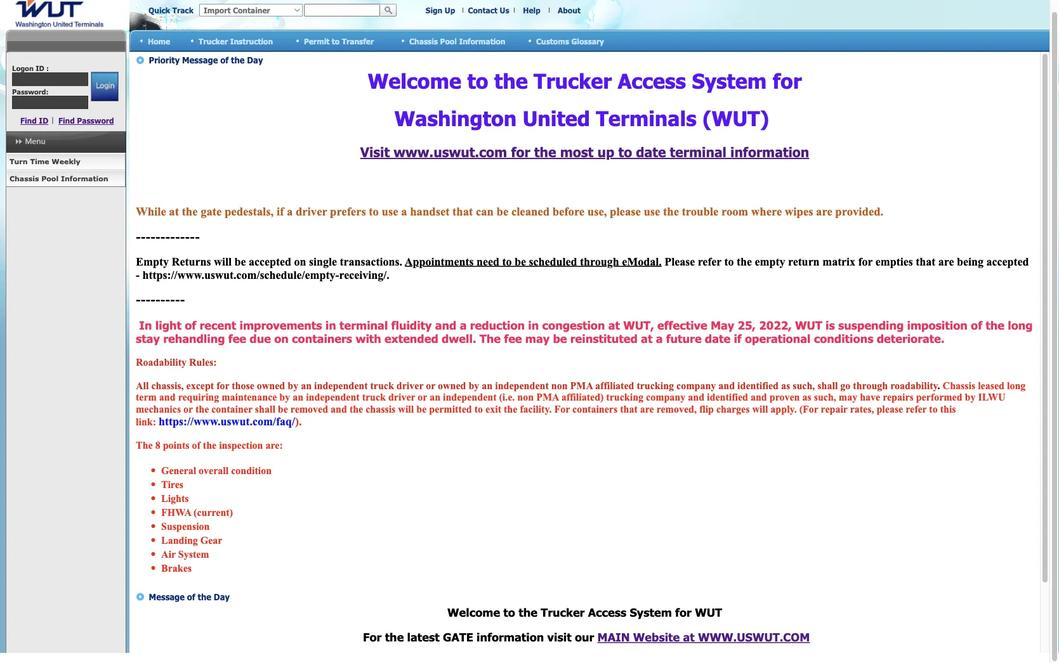 Task type: vqa. For each thing, say whether or not it's contained in the screenshot.
BL / Container Inquiry at top left
no



Task type: describe. For each thing, give the bounding box(es) containing it.
help
[[523, 6, 541, 15]]

customs glossary
[[536, 36, 604, 46]]

contact
[[468, 6, 498, 15]]

find id link
[[20, 116, 48, 125]]

find password link
[[58, 116, 114, 125]]

permit
[[304, 36, 330, 46]]

to
[[332, 36, 340, 46]]

track
[[172, 6, 194, 15]]

trucker instruction
[[199, 36, 273, 46]]

home
[[148, 36, 170, 46]]

time
[[30, 157, 49, 166]]

password
[[77, 116, 114, 125]]

login image
[[91, 72, 118, 101]]

contact us
[[468, 6, 509, 15]]

chassis inside chassis pool information link
[[10, 174, 39, 183]]

1 horizontal spatial chassis
[[409, 36, 438, 46]]

logon id :
[[12, 64, 49, 73]]

1 horizontal spatial pool
[[440, 36, 457, 46]]

id for find
[[39, 116, 48, 125]]

turn time weekly
[[10, 157, 80, 166]]

id for logon
[[36, 64, 44, 73]]

instruction
[[230, 36, 273, 46]]

sign up
[[426, 6, 455, 15]]

about
[[558, 6, 581, 15]]

find for find id
[[20, 116, 37, 125]]

weekly
[[52, 157, 80, 166]]

glossary
[[571, 36, 604, 46]]

find for find password
[[58, 116, 75, 125]]

sign
[[426, 6, 442, 15]]

0 vertical spatial information
[[459, 36, 505, 46]]

1 vertical spatial pool
[[41, 174, 58, 183]]

quick
[[148, 6, 170, 15]]

logon
[[12, 64, 34, 73]]



Task type: locate. For each thing, give the bounding box(es) containing it.
1 vertical spatial chassis
[[10, 174, 39, 183]]

sign up link
[[426, 6, 455, 15]]

1 vertical spatial information
[[61, 174, 108, 183]]

find password
[[58, 116, 114, 125]]

id down password:
[[39, 116, 48, 125]]

1 horizontal spatial information
[[459, 36, 505, 46]]

find id
[[20, 116, 48, 125]]

chassis down sign
[[409, 36, 438, 46]]

about link
[[558, 6, 581, 15]]

1 vertical spatial id
[[39, 116, 48, 125]]

0 horizontal spatial pool
[[41, 174, 58, 183]]

0 horizontal spatial information
[[61, 174, 108, 183]]

1 vertical spatial chassis pool information
[[10, 174, 108, 183]]

:
[[46, 64, 49, 73]]

help link
[[523, 6, 541, 15]]

id
[[36, 64, 44, 73], [39, 116, 48, 125]]

turn time weekly link
[[6, 154, 126, 170]]

pool down up
[[440, 36, 457, 46]]

2 find from the left
[[58, 116, 75, 125]]

0 horizontal spatial chassis pool information
[[10, 174, 108, 183]]

find left password
[[58, 116, 75, 125]]

pool
[[440, 36, 457, 46], [41, 174, 58, 183]]

1 horizontal spatial chassis pool information
[[409, 36, 505, 46]]

find down password:
[[20, 116, 37, 125]]

turn
[[10, 157, 28, 166]]

information down contact
[[459, 36, 505, 46]]

up
[[445, 6, 455, 15]]

id left :
[[36, 64, 44, 73]]

find
[[20, 116, 37, 125], [58, 116, 75, 125]]

chassis pool information down 'turn time weekly' link
[[10, 174, 108, 183]]

transfer
[[342, 36, 374, 46]]

None text field
[[304, 4, 380, 16], [12, 73, 88, 86], [304, 4, 380, 16], [12, 73, 88, 86]]

pool down turn time weekly on the left
[[41, 174, 58, 183]]

0 horizontal spatial find
[[20, 116, 37, 125]]

information
[[459, 36, 505, 46], [61, 174, 108, 183]]

0 vertical spatial pool
[[440, 36, 457, 46]]

1 find from the left
[[20, 116, 37, 125]]

chassis pool information link
[[6, 170, 126, 187]]

trucker
[[199, 36, 228, 46]]

chassis
[[409, 36, 438, 46], [10, 174, 39, 183]]

1 horizontal spatial find
[[58, 116, 75, 125]]

password:
[[12, 87, 49, 96]]

0 horizontal spatial chassis
[[10, 174, 39, 183]]

chassis pool information down up
[[409, 36, 505, 46]]

0 vertical spatial chassis pool information
[[409, 36, 505, 46]]

contact us link
[[468, 6, 509, 15]]

information down weekly
[[61, 174, 108, 183]]

chassis pool information
[[409, 36, 505, 46], [10, 174, 108, 183]]

None password field
[[12, 96, 88, 109]]

permit to transfer
[[304, 36, 374, 46]]

us
[[500, 6, 509, 15]]

0 vertical spatial chassis
[[409, 36, 438, 46]]

quick track
[[148, 6, 194, 15]]

customs
[[536, 36, 569, 46]]

0 vertical spatial id
[[36, 64, 44, 73]]

chassis down the turn on the top left
[[10, 174, 39, 183]]



